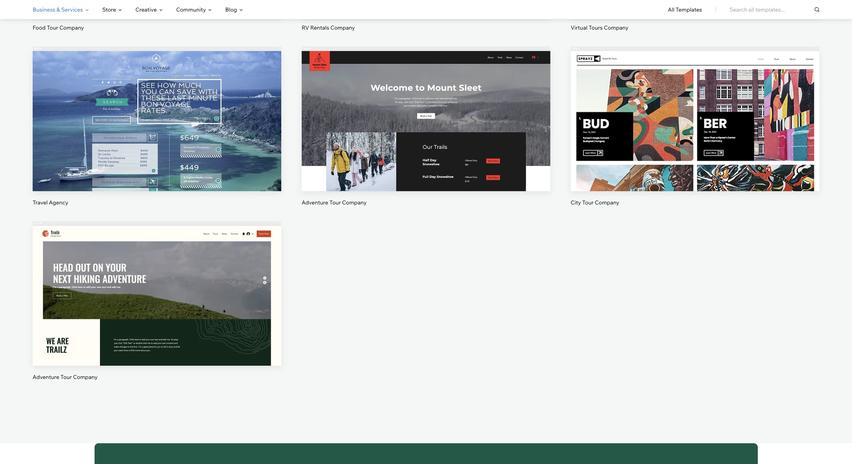 Task type: describe. For each thing, give the bounding box(es) containing it.
city tour company group
[[571, 46, 820, 206]]

edit for city tour company group
[[690, 108, 701, 114]]

travel services website templates - travel agency image
[[33, 51, 281, 191]]

0 vertical spatial adventure tour company group
[[302, 46, 551, 206]]

store
[[102, 6, 116, 13]]

edit for the bottommost adventure tour company group
[[152, 282, 162, 289]]

rentals
[[310, 24, 329, 31]]

travel agency group
[[33, 46, 281, 206]]

view inside travel agency group
[[151, 131, 163, 137]]

business & services
[[33, 6, 83, 13]]

Search search field
[[730, 0, 820, 19]]

travel agency
[[33, 199, 68, 206]]

creative
[[136, 6, 157, 13]]

view button inside city tour company group
[[679, 126, 712, 142]]

travel services website templates - virtual tours company image
[[571, 0, 820, 16]]

tours
[[589, 24, 603, 31]]

city tour company
[[571, 199, 620, 206]]

1 vertical spatial adventure tour company group
[[33, 221, 281, 381]]

rv rentals company
[[302, 24, 355, 31]]

all templates
[[668, 6, 702, 13]]

services
[[61, 6, 83, 13]]

edit button inside city tour company group
[[679, 103, 712, 119]]

travel services website templates - adventure tour company image for topmost adventure tour company group
[[302, 51, 551, 191]]

community
[[176, 6, 206, 13]]

business
[[33, 6, 55, 13]]

adventure tour company for topmost adventure tour company group
[[302, 199, 367, 206]]

&
[[57, 6, 60, 13]]

virtual tours company
[[571, 24, 629, 31]]



Task type: vqa. For each thing, say whether or not it's contained in the screenshot.
'logs'
no



Task type: locate. For each thing, give the bounding box(es) containing it.
adventure tour company for the bottommost adventure tour company group
[[33, 374, 98, 380]]

all templates link
[[668, 0, 702, 19]]

food tour company group
[[33, 0, 281, 31]]

travel services website templates - adventure tour company image for the bottommost adventure tour company group
[[33, 226, 281, 366]]

view button inside travel agency group
[[141, 126, 173, 142]]

virtual
[[571, 24, 588, 31]]

blog
[[225, 6, 237, 13]]

adventure for topmost adventure tour company group
[[302, 199, 329, 206]]

travel
[[33, 199, 48, 206]]

1 vertical spatial travel services website templates - adventure tour company image
[[33, 226, 281, 366]]

categories. use the left and right arrow keys to navigate the menu element
[[0, 0, 853, 19]]

adventure tour company
[[302, 199, 367, 206], [33, 374, 98, 380]]

edit inside city tour company group
[[690, 108, 701, 114]]

rv
[[302, 24, 309, 31]]

1 horizontal spatial adventure tour company
[[302, 199, 367, 206]]

1 horizontal spatial adventure tour company group
[[302, 46, 551, 206]]

travel services website templates - adventure tour company image
[[302, 51, 551, 191], [33, 226, 281, 366]]

food tour company
[[33, 24, 84, 31]]

edit for topmost adventure tour company group
[[421, 108, 431, 114]]

view button
[[141, 126, 173, 142], [410, 126, 442, 142], [679, 126, 712, 142], [141, 301, 173, 317]]

adventure tour company group
[[302, 46, 551, 206], [33, 221, 281, 381]]

0 vertical spatial adventure
[[302, 199, 329, 206]]

travel services website templates - city tour company image
[[571, 51, 820, 191]]

1 horizontal spatial travel services website templates - adventure tour company image
[[302, 51, 551, 191]]

city
[[571, 199, 581, 206]]

1 horizontal spatial adventure
[[302, 199, 329, 206]]

food
[[33, 24, 46, 31]]

0 horizontal spatial adventure
[[33, 374, 59, 380]]

edit button
[[141, 103, 173, 119], [410, 103, 442, 119], [679, 103, 712, 119], [141, 277, 173, 294]]

edit inside travel agency group
[[152, 108, 162, 114]]

0 vertical spatial adventure tour company
[[302, 199, 367, 206]]

None search field
[[730, 0, 820, 19]]

0 horizontal spatial travel services website templates - adventure tour company image
[[33, 226, 281, 366]]

agency
[[49, 199, 68, 206]]

templates
[[676, 6, 702, 13]]

edit
[[152, 108, 162, 114], [421, 108, 431, 114], [690, 108, 701, 114], [152, 282, 162, 289]]

virtual tours company group
[[571, 0, 820, 31]]

1 vertical spatial adventure tour company
[[33, 374, 98, 380]]

all
[[668, 6, 675, 13]]

0 horizontal spatial adventure tour company group
[[33, 221, 281, 381]]

adventure for the bottommost adventure tour company group
[[33, 374, 59, 380]]

edit button inside travel agency group
[[141, 103, 173, 119]]

tour
[[47, 24, 58, 31], [330, 199, 341, 206], [583, 199, 594, 206], [61, 374, 72, 380]]

view
[[151, 131, 163, 137], [420, 131, 433, 137], [689, 131, 702, 137], [151, 305, 163, 312]]

view inside city tour company group
[[689, 131, 702, 137]]

company
[[59, 24, 84, 31], [331, 24, 355, 31], [604, 24, 629, 31], [342, 199, 367, 206], [595, 199, 620, 206], [73, 374, 98, 380]]

categories by subject element
[[33, 0, 243, 19]]

1 vertical spatial adventure
[[33, 374, 59, 380]]

edit for travel agency group at the left
[[152, 108, 162, 114]]

0 vertical spatial travel services website templates - adventure tour company image
[[302, 51, 551, 191]]

travel services website templates - food tour company image
[[33, 0, 281, 16]]

adventure
[[302, 199, 329, 206], [33, 374, 59, 380]]

0 horizontal spatial adventure tour company
[[33, 374, 98, 380]]



